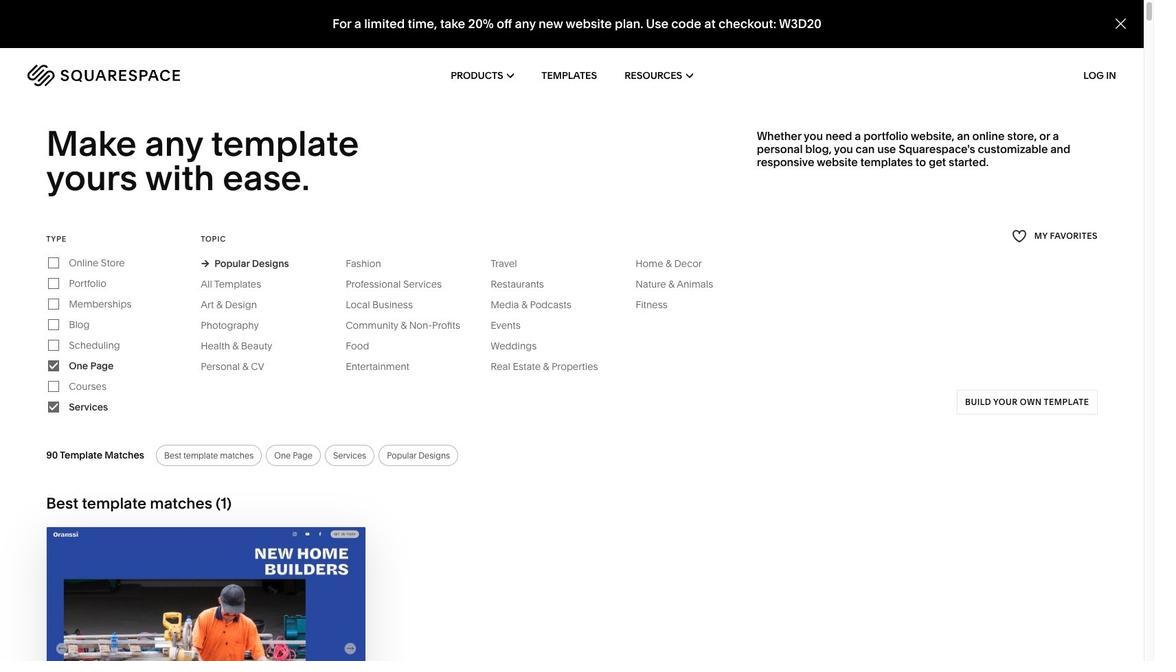 Task type: locate. For each thing, give the bounding box(es) containing it.
main content
[[0, 0, 1154, 662]]



Task type: vqa. For each thing, say whether or not it's contained in the screenshot.
main content
yes



Task type: describe. For each thing, give the bounding box(es) containing it.
oranssi image
[[47, 528, 366, 662]]



